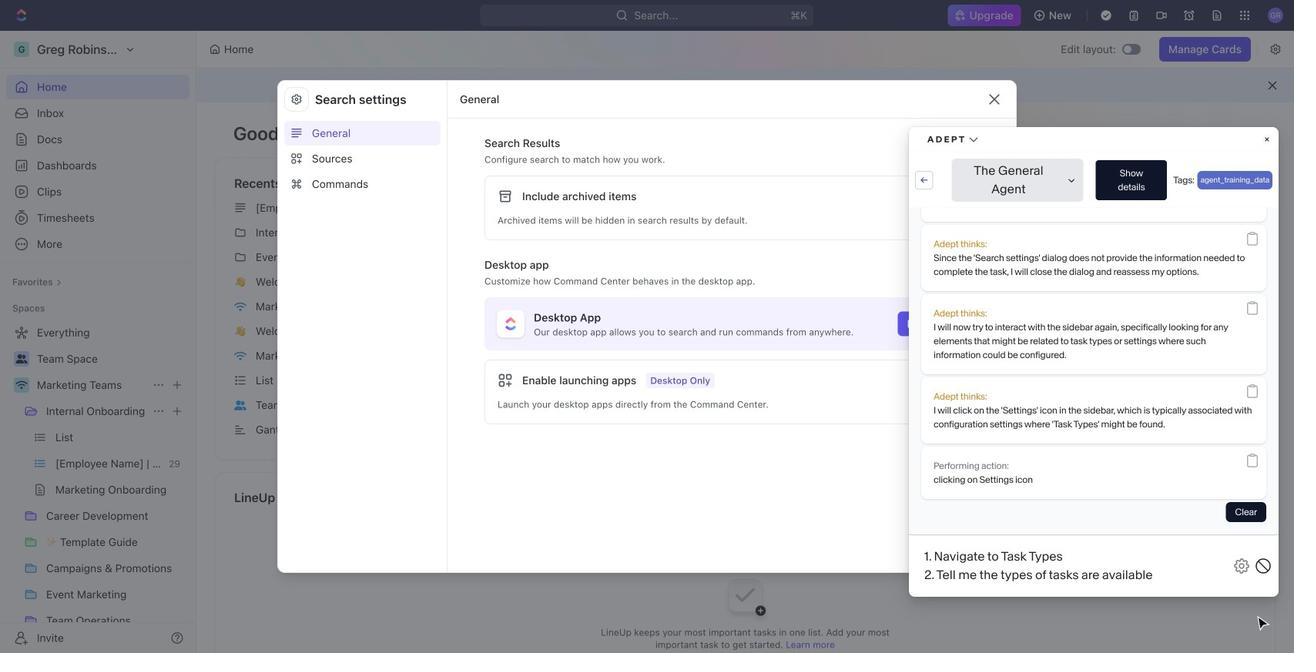 Task type: locate. For each thing, give the bounding box(es) containing it.
user group image
[[234, 401, 247, 410]]

0 vertical spatial wifi image
[[234, 302, 247, 312]]

wifi image inside tree
[[16, 381, 27, 390]]

tree
[[6, 321, 190, 654]]

2 vertical spatial wifi image
[[16, 381, 27, 390]]

dialog
[[277, 80, 1017, 573]]

wifi image
[[234, 302, 247, 312], [234, 351, 247, 361], [16, 381, 27, 390]]

sidebar navigation
[[0, 31, 197, 654]]

alert
[[197, 69, 1295, 102]]



Task type: vqa. For each thing, say whether or not it's contained in the screenshot.
Heading for Heading 3
no



Task type: describe. For each thing, give the bounding box(es) containing it.
1 vertical spatial wifi image
[[234, 351, 247, 361]]

uohgd image
[[498, 189, 513, 204]]

tree inside "sidebar" navigation
[[6, 321, 190, 654]]

uohgd image
[[498, 373, 513, 388]]



